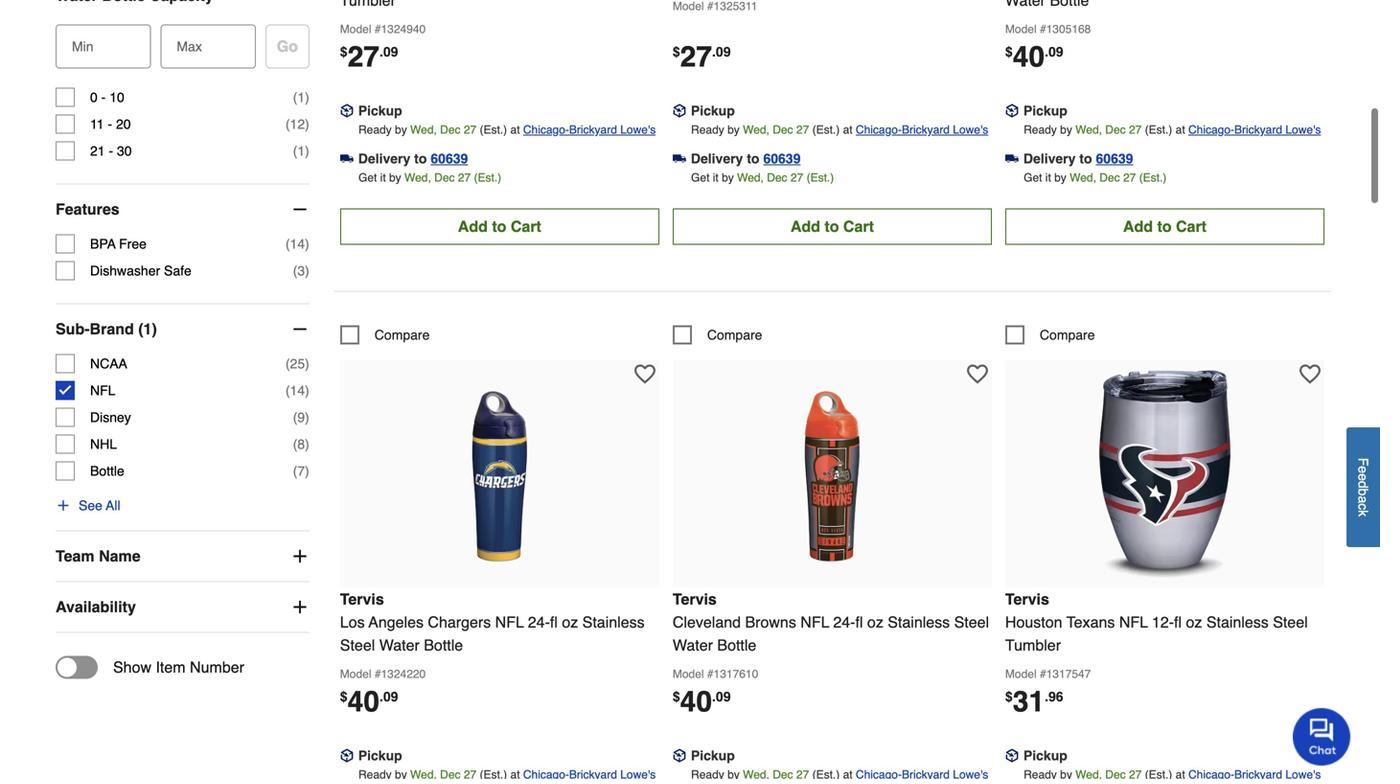 Task type: vqa. For each thing, say whether or not it's contained in the screenshot.
Installation
no



Task type: locate. For each thing, give the bounding box(es) containing it.
2 14 from the top
[[290, 383, 305, 398]]

chicago- for second truck filled image
[[856, 123, 902, 136]]

tervis up cleveland
[[673, 590, 717, 608]]

$ 27 .09 for first "actual price $27.09" element from left
[[340, 40, 398, 73]]

# for tervis los angeles chargers nfl 24-fl oz stainless steel water bottle
[[375, 667, 381, 681]]

bottle down "chargers"
[[424, 636, 463, 654]]

2 horizontal spatial truck filled image
[[1005, 152, 1019, 165]]

chicago-
[[523, 123, 569, 136], [856, 123, 902, 136], [1188, 123, 1235, 136]]

stainless inside tervis houston texans nfl 12-fl oz stainless steel tumbler
[[1207, 613, 1269, 631]]

minus image up the 3
[[290, 200, 309, 219]]

2 ready from the left
[[691, 123, 724, 136]]

tervis inside tervis los angeles chargers nfl 24-fl oz stainless steel water bottle
[[340, 590, 384, 608]]

$ for the actual price $31.96 element
[[1005, 689, 1013, 704]]

plus image inside availability button
[[290, 598, 309, 617]]

1 horizontal spatial actual price $40.09 element
[[673, 685, 731, 718]]

1 brickyard from the left
[[569, 123, 617, 136]]

1 horizontal spatial get
[[691, 171, 710, 184]]

compare for 1001062014 element
[[707, 327, 762, 343]]

min
[[72, 39, 94, 54]]

pickup image
[[1005, 104, 1019, 117], [340, 749, 353, 763], [673, 749, 686, 763], [1005, 749, 1019, 763]]

tervis inside tervis cleveland browns nfl 24-fl oz stainless steel water bottle
[[673, 590, 717, 608]]

60639 button for chicago-brickyard lowe's button associated with 3rd truck filled image
[[1096, 149, 1133, 168]]

9 ) from the top
[[305, 437, 309, 452]]

fl for houston
[[1174, 613, 1182, 631]]

brickyard for chicago-brickyard lowe's button associated with 3rd truck filled image
[[1235, 123, 1282, 136]]

2 horizontal spatial 60639
[[1096, 151, 1133, 166]]

fl right "chargers"
[[550, 613, 558, 631]]

bpa
[[90, 236, 116, 252]]

)
[[305, 90, 309, 105], [305, 117, 309, 132], [305, 143, 309, 159], [305, 236, 309, 252], [305, 263, 309, 279], [305, 356, 309, 371], [305, 383, 309, 398], [305, 410, 309, 425], [305, 437, 309, 452], [305, 464, 309, 479]]

steel
[[954, 613, 989, 631], [1273, 613, 1308, 631], [340, 636, 375, 654]]

stainless inside tervis los angeles chargers nfl 24-fl oz stainless steel water bottle
[[582, 613, 645, 631]]

2 horizontal spatial lowe's
[[1286, 123, 1321, 136]]

1 oz from the left
[[562, 613, 578, 631]]

2 horizontal spatial it
[[1045, 171, 1051, 184]]

1 plus image from the top
[[290, 547, 309, 566]]

3 cart from the left
[[1176, 217, 1207, 235]]

) up 12
[[305, 90, 309, 105]]

1 pickup image from the left
[[340, 104, 353, 117]]

2 at from the left
[[843, 123, 853, 136]]

ready
[[358, 123, 392, 136], [691, 123, 724, 136], [1024, 123, 1057, 136]]

sub-
[[56, 320, 90, 338]]

2 get it by wed, dec 27 (est.) from the left
[[691, 171, 834, 184]]

( for 0 - 10
[[293, 90, 297, 105]]

2 horizontal spatial steel
[[1273, 613, 1308, 631]]

2 fl from the left
[[855, 613, 863, 631]]

0 horizontal spatial actual price $40.09 element
[[340, 685, 398, 718]]

bottle inside tervis cleveland browns nfl 24-fl oz stainless steel water bottle
[[717, 636, 757, 654]]

tervis cleveland browns nfl 24-fl oz stainless steel water bottle image
[[727, 369, 938, 580]]

2 24- from the left
[[833, 613, 855, 631]]

3 brickyard from the left
[[1235, 123, 1282, 136]]

wed,
[[410, 123, 437, 136], [743, 123, 770, 136], [1076, 123, 1102, 136], [404, 171, 431, 184], [737, 171, 764, 184], [1070, 171, 1096, 184]]

fl right texans
[[1174, 613, 1182, 631]]

2 chicago- from the left
[[856, 123, 902, 136]]

- right 0
[[101, 90, 106, 105]]

6 ) from the top
[[305, 356, 309, 371]]

actual price $40.09 element down model # 1305168
[[1005, 40, 1063, 73]]

plus image
[[290, 547, 309, 566], [290, 598, 309, 617]]

plus image
[[56, 498, 71, 513]]

2 horizontal spatial get
[[1024, 171, 1042, 184]]

$ 40 .09 down model # 1324220
[[340, 685, 398, 718]]

0 vertical spatial 1
[[297, 90, 305, 105]]

12
[[290, 117, 305, 132]]

14 for bpa free
[[290, 236, 305, 252]]

1 ready from the left
[[358, 123, 392, 136]]

free
[[119, 236, 147, 252]]

1 horizontal spatial steel
[[954, 613, 989, 631]]

-
[[101, 90, 106, 105], [108, 117, 112, 132], [109, 143, 113, 159]]

2 heart outline image from the left
[[1300, 364, 1321, 385]]

1 horizontal spatial 60639 button
[[763, 149, 801, 168]]

27
[[348, 40, 380, 73], [680, 40, 712, 73], [464, 123, 477, 136], [796, 123, 809, 136], [1129, 123, 1142, 136], [458, 171, 471, 184], [791, 171, 803, 184], [1123, 171, 1136, 184]]

2 $ 27 .09 from the left
[[673, 40, 731, 73]]

3 oz from the left
[[1186, 613, 1202, 631]]

get it by wed, dec 27 (est.)
[[358, 171, 501, 184], [691, 171, 834, 184], [1024, 171, 1167, 184]]

1 vertical spatial ( 14 )
[[286, 383, 309, 398]]

( 14 ) down 25 at the top of page
[[286, 383, 309, 398]]

model
[[340, 22, 371, 36], [1005, 22, 1037, 36], [340, 667, 371, 681], [673, 667, 704, 681], [1005, 667, 1037, 681]]

1 horizontal spatial it
[[713, 171, 719, 184]]

2 60639 from the left
[[763, 151, 801, 166]]

) up the ( 9 )
[[305, 356, 309, 371]]

compare for 1001062302 element on the top left of the page
[[375, 327, 430, 343]]

cart
[[511, 217, 541, 235], [843, 217, 874, 235], [1176, 217, 1207, 235]]

3 delivery to 60639 from the left
[[1024, 151, 1133, 166]]

delivery to 60639 for second truck filled image
[[691, 151, 801, 166]]

12-
[[1152, 613, 1174, 631]]

24- inside tervis los angeles chargers nfl 24-fl oz stainless steel water bottle
[[528, 613, 550, 631]]

get it by wed, dec 27 (est.) for 3rd truck filled image
[[1024, 171, 1167, 184]]

compare
[[375, 327, 430, 343], [707, 327, 762, 343], [1040, 327, 1095, 343]]

fl right browns
[[855, 613, 863, 631]]

1 horizontal spatial heart outline image
[[1300, 364, 1321, 385]]

) down 12
[[305, 143, 309, 159]]

1 at from the left
[[510, 123, 520, 136]]

pickup image down model # 1317610
[[673, 749, 686, 763]]

14 for nfl
[[290, 383, 305, 398]]

3 chicago-brickyard lowe's button from the left
[[1188, 120, 1321, 139]]

bottle
[[90, 464, 124, 479], [424, 636, 463, 654], [717, 636, 757, 654]]

2 horizontal spatial tervis
[[1005, 590, 1049, 608]]

water down the angeles
[[379, 636, 420, 654]]

1 chicago-brickyard lowe's button from the left
[[523, 120, 656, 139]]

disney
[[90, 410, 131, 425]]

2 horizontal spatial brickyard
[[1235, 123, 1282, 136]]

( 1 ) for 30
[[293, 143, 309, 159]]

0 horizontal spatial $ 27 .09
[[340, 40, 398, 73]]

2 add from the left
[[791, 217, 820, 235]]

team
[[56, 547, 95, 565]]

2 horizontal spatial ready
[[1024, 123, 1057, 136]]

add to cart for 2nd add to cart button from left
[[791, 217, 874, 235]]

2 horizontal spatial delivery
[[1024, 151, 1076, 166]]

2 plus image from the top
[[290, 598, 309, 617]]

bottle up 1317610
[[717, 636, 757, 654]]

water down cleveland
[[673, 636, 713, 654]]

3
[[297, 263, 305, 279]]

tervis up los
[[340, 590, 384, 608]]

heart outline image
[[634, 364, 655, 385], [1300, 364, 1321, 385]]

1 horizontal spatial water
[[673, 636, 713, 654]]

$ 40 .09 down model # 1305168
[[1005, 40, 1063, 73]]

2 horizontal spatial compare
[[1040, 327, 1095, 343]]

2 horizontal spatial cart
[[1176, 217, 1207, 235]]

0 horizontal spatial heart outline image
[[634, 364, 655, 385]]

2 vertical spatial -
[[109, 143, 113, 159]]

( 14 )
[[286, 236, 309, 252], [286, 383, 309, 398]]

1 fl from the left
[[550, 613, 558, 631]]

model left 1324220
[[340, 667, 371, 681]]

add to cart button
[[340, 208, 659, 245], [673, 208, 992, 245], [1005, 208, 1325, 245]]

plus image inside team name button
[[290, 547, 309, 566]]

0 horizontal spatial actual price $27.09 element
[[340, 40, 398, 73]]

3 ready by wed, dec 27 (est.) at chicago-brickyard lowe's from the left
[[1024, 123, 1321, 136]]

24- right browns
[[833, 613, 855, 631]]

$ 40 .09 down model # 1317610
[[673, 685, 731, 718]]

( 12 )
[[286, 117, 309, 132]]

go
[[277, 37, 298, 55]]

10 ) from the top
[[305, 464, 309, 479]]

1 horizontal spatial 40
[[680, 685, 712, 718]]

1 lowe's from the left
[[620, 123, 656, 136]]

2 horizontal spatial $ 40 .09
[[1005, 40, 1063, 73]]

tervis for houston
[[1005, 590, 1049, 608]]

2 horizontal spatial at
[[1176, 123, 1185, 136]]

- for 21
[[109, 143, 113, 159]]

( 1 ) down 12
[[293, 143, 309, 159]]

1 $ 27 .09 from the left
[[340, 40, 398, 73]]

) down 8
[[305, 464, 309, 479]]

3 get it by wed, dec 27 (est.) from the left
[[1024, 171, 1167, 184]]

) for bottle
[[305, 464, 309, 479]]

chicago-brickyard lowe's button for 1st truck filled image from left
[[523, 120, 656, 139]]

1 get it by wed, dec 27 (est.) from the left
[[358, 171, 501, 184]]

) for ncaa
[[305, 356, 309, 371]]

0 horizontal spatial brickyard
[[569, 123, 617, 136]]

fl
[[550, 613, 558, 631], [855, 613, 863, 631], [1174, 613, 1182, 631]]

chicago- for 3rd truck filled image
[[1188, 123, 1235, 136]]

texans
[[1067, 613, 1115, 631]]

1 vertical spatial 14
[[290, 383, 305, 398]]

to
[[414, 151, 427, 166], [747, 151, 760, 166], [1080, 151, 1092, 166], [492, 217, 506, 235], [825, 217, 839, 235], [1157, 217, 1172, 235]]

( 9 )
[[293, 410, 309, 425]]

1317610
[[714, 667, 758, 681]]

) for nhl
[[305, 437, 309, 452]]

0 horizontal spatial at
[[510, 123, 520, 136]]

1 horizontal spatial at
[[843, 123, 853, 136]]

2 horizontal spatial oz
[[1186, 613, 1202, 631]]

oz inside tervis houston texans nfl 12-fl oz stainless steel tumbler
[[1186, 613, 1202, 631]]

cart for 1st add to cart button from left
[[511, 217, 541, 235]]

1 heart outline image from the left
[[634, 364, 655, 385]]

2 ( 1 ) from the top
[[293, 143, 309, 159]]

1 add to cart button from the left
[[340, 208, 659, 245]]

nfl right "chargers"
[[495, 613, 524, 631]]

2 cart from the left
[[843, 217, 874, 235]]

1 horizontal spatial 60639
[[763, 151, 801, 166]]

steel for cleveland browns nfl 24-fl oz stainless steel water bottle
[[954, 613, 989, 631]]

( for bottle
[[293, 464, 297, 479]]

0 horizontal spatial oz
[[562, 613, 578, 631]]

1 water from the left
[[379, 636, 420, 654]]

3 add to cart from the left
[[1123, 217, 1207, 235]]

water
[[379, 636, 420, 654], [673, 636, 713, 654]]

) for nfl
[[305, 383, 309, 398]]

sub-brand (1)
[[56, 320, 157, 338]]

3 at from the left
[[1176, 123, 1185, 136]]

0 horizontal spatial $ 40 .09
[[340, 685, 398, 718]]

show item number
[[113, 659, 244, 676]]

chicago-brickyard lowe's button for second truck filled image
[[856, 120, 988, 139]]

1 1 from the top
[[297, 90, 305, 105]]

by
[[395, 123, 407, 136], [728, 123, 740, 136], [1060, 123, 1072, 136], [389, 171, 401, 184], [722, 171, 734, 184], [1054, 171, 1067, 184]]

2 chicago-brickyard lowe's button from the left
[[856, 120, 988, 139]]

see all button
[[56, 496, 120, 515]]

$ 27 .09
[[340, 40, 398, 73], [673, 40, 731, 73]]

1 horizontal spatial delivery to 60639
[[691, 151, 801, 166]]

1 horizontal spatial chicago-
[[856, 123, 902, 136]]

1 up 12
[[297, 90, 305, 105]]

plus image left los
[[290, 598, 309, 617]]

brickyard for chicago-brickyard lowe's button for second truck filled image
[[902, 123, 950, 136]]

it
[[380, 171, 386, 184], [713, 171, 719, 184], [1045, 171, 1051, 184]]

nfl
[[90, 383, 115, 398], [495, 613, 524, 631], [801, 613, 829, 631], [1119, 613, 1148, 631]]

31
[[1013, 685, 1045, 718]]

actual price $40.09 element down model # 1324220
[[340, 685, 398, 718]]

14 down 25 at the top of page
[[290, 383, 305, 398]]

1 ( 14 ) from the top
[[286, 236, 309, 252]]

0
[[90, 90, 98, 105]]

3 ready from the left
[[1024, 123, 1057, 136]]

nfl right browns
[[801, 613, 829, 631]]

e
[[1356, 466, 1371, 473], [1356, 473, 1371, 481]]

cleveland
[[673, 613, 741, 631]]

3 stainless from the left
[[1207, 613, 1269, 631]]

fl inside tervis houston texans nfl 12-fl oz stainless steel tumbler
[[1174, 613, 1182, 631]]

3 lowe's from the left
[[1286, 123, 1321, 136]]

0 horizontal spatial chicago-
[[523, 123, 569, 136]]

( for dishwasher safe
[[293, 263, 297, 279]]

0 horizontal spatial 60639
[[431, 151, 468, 166]]

safe
[[164, 263, 192, 279]]

lowe's for chicago-brickyard lowe's button associated with 3rd truck filled image
[[1286, 123, 1321, 136]]

e up b
[[1356, 473, 1371, 481]]

delivery
[[358, 151, 410, 166], [691, 151, 743, 166], [1024, 151, 1076, 166]]

1 horizontal spatial 24-
[[833, 613, 855, 631]]

1 horizontal spatial chicago-brickyard lowe's button
[[856, 120, 988, 139]]

2 tervis from the left
[[673, 590, 717, 608]]

0 horizontal spatial cart
[[511, 217, 541, 235]]

2 60639 button from the left
[[763, 149, 801, 168]]

2 horizontal spatial chicago-brickyard lowe's button
[[1188, 120, 1321, 139]]

1 horizontal spatial delivery
[[691, 151, 743, 166]]

1 it from the left
[[380, 171, 386, 184]]

) for 0 - 10
[[305, 90, 309, 105]]

get it by wed, dec 27 (est.) for 1st truck filled image from left
[[358, 171, 501, 184]]

0 horizontal spatial add to cart
[[458, 217, 541, 235]]

0 horizontal spatial stainless
[[582, 613, 645, 631]]

1 60639 from the left
[[431, 151, 468, 166]]

1 for 0 - 10
[[297, 90, 305, 105]]

f e e d b a c k button
[[1347, 427, 1380, 547]]

- right 11
[[108, 117, 112, 132]]

steel for houston texans nfl 12-fl oz stainless steel tumbler
[[1273, 613, 1308, 631]]

1 minus image from the top
[[290, 200, 309, 219]]

0 horizontal spatial fl
[[550, 613, 558, 631]]

1 horizontal spatial actual price $27.09 element
[[673, 40, 731, 73]]

2 horizontal spatial bottle
[[717, 636, 757, 654]]

stainless
[[582, 613, 645, 631], [888, 613, 950, 631], [1207, 613, 1269, 631]]

see all
[[79, 498, 120, 513]]

e up d
[[1356, 466, 1371, 473]]

nfl left 12-
[[1119, 613, 1148, 631]]

3 ) from the top
[[305, 143, 309, 159]]

add to cart for first add to cart button from right
[[1123, 217, 1207, 235]]

1 ready by wed, dec 27 (est.) at chicago-brickyard lowe's from the left
[[358, 123, 656, 136]]

0 horizontal spatial tervis
[[340, 590, 384, 608]]

1 horizontal spatial bottle
[[424, 636, 463, 654]]

40 down model # 1305168
[[1013, 40, 1045, 73]]

0 horizontal spatial chicago-brickyard lowe's button
[[523, 120, 656, 139]]

1 horizontal spatial compare
[[707, 327, 762, 343]]

24- right "chargers"
[[528, 613, 550, 631]]

2 horizontal spatial add to cart button
[[1005, 208, 1325, 245]]

- right 21
[[109, 143, 113, 159]]

actual price $27.09 element
[[340, 40, 398, 73], [673, 40, 731, 73]]

1 horizontal spatial brickyard
[[902, 123, 950, 136]]

plus image down 7
[[290, 547, 309, 566]]

2 brickyard from the left
[[902, 123, 950, 136]]

minus image inside features button
[[290, 200, 309, 219]]

2 horizontal spatial delivery to 60639
[[1024, 151, 1133, 166]]

0 vertical spatial ( 14 )
[[286, 236, 309, 252]]

oz inside tervis cleveland browns nfl 24-fl oz stainless steel water bottle
[[867, 613, 884, 631]]

3 fl from the left
[[1174, 613, 1182, 631]]

team name
[[56, 547, 141, 565]]

1 vertical spatial ( 1 )
[[293, 143, 309, 159]]

3 add from the left
[[1123, 217, 1153, 235]]

Min number field
[[63, 25, 143, 57]]

0 horizontal spatial compare
[[375, 327, 430, 343]]

oz inside tervis los angeles chargers nfl 24-fl oz stainless steel water bottle
[[562, 613, 578, 631]]

name
[[99, 547, 141, 565]]

2 minus image from the top
[[290, 320, 309, 339]]

1 horizontal spatial add to cart
[[791, 217, 874, 235]]

actual price $40.09 element down model # 1317610
[[673, 685, 731, 718]]

2 water from the left
[[673, 636, 713, 654]]

model for tervis los angeles chargers nfl 24-fl oz stainless steel water bottle
[[340, 667, 371, 681]]

truck filled image
[[340, 152, 353, 165], [673, 152, 686, 165], [1005, 152, 1019, 165]]

brickyard
[[569, 123, 617, 136], [902, 123, 950, 136], [1235, 123, 1282, 136]]

1 horizontal spatial ready by wed, dec 27 (est.) at chicago-brickyard lowe's
[[691, 123, 988, 136]]

4 ) from the top
[[305, 236, 309, 252]]

chicago-brickyard lowe's button
[[523, 120, 656, 139], [856, 120, 988, 139], [1188, 120, 1321, 139]]

ready by wed, dec 27 (est.) at chicago-brickyard lowe's for chicago-brickyard lowe's button for second truck filled image
[[691, 123, 988, 136]]

compare inside 1001062014 element
[[707, 327, 762, 343]]

pickup image
[[340, 104, 353, 117], [673, 104, 686, 117]]

1 horizontal spatial add to cart button
[[673, 208, 992, 245]]

1 horizontal spatial tervis
[[673, 590, 717, 608]]

1 stainless from the left
[[582, 613, 645, 631]]

8
[[297, 437, 305, 452]]

1 horizontal spatial ready
[[691, 123, 724, 136]]

cart for 2nd add to cart button from left
[[843, 217, 874, 235]]

1001062014 element
[[673, 325, 762, 344]]

40 down model # 1324220
[[348, 685, 380, 718]]

1 vertical spatial 1
[[297, 143, 305, 159]]

7 ) from the top
[[305, 383, 309, 398]]

1 60639 button from the left
[[431, 149, 468, 168]]

ready by wed, dec 27 (est.) at chicago-brickyard lowe's
[[358, 123, 656, 136], [691, 123, 988, 136], [1024, 123, 1321, 136]]

1 14 from the top
[[290, 236, 305, 252]]

# for tervis houston texans nfl 12-fl oz stainless steel tumbler
[[1040, 667, 1046, 681]]

get it by wed, dec 27 (est.) for second truck filled image
[[691, 171, 834, 184]]

) up 7
[[305, 437, 309, 452]]

angeles
[[369, 613, 424, 631]]

1 horizontal spatial $ 27 .09
[[673, 40, 731, 73]]

ready by wed, dec 27 (est.) at chicago-brickyard lowe's for chicago-brickyard lowe's button related to 1st truck filled image from left
[[358, 123, 656, 136]]

1 horizontal spatial truck filled image
[[673, 152, 686, 165]]

1 down 12
[[297, 143, 305, 159]]

1 24- from the left
[[528, 613, 550, 631]]

) up 25 at the top of page
[[305, 263, 309, 279]]

#
[[375, 22, 381, 36], [1040, 22, 1046, 36], [375, 667, 381, 681], [707, 667, 714, 681], [1040, 667, 1046, 681]]

$ for 2nd "actual price $27.09" element from the left
[[673, 44, 680, 59]]

Max number field
[[168, 25, 248, 57]]

1 horizontal spatial lowe's
[[953, 123, 988, 136]]

houston
[[1005, 613, 1062, 631]]

0 horizontal spatial add to cart button
[[340, 208, 659, 245]]

7
[[297, 464, 305, 479]]

.09
[[380, 44, 398, 59], [712, 44, 731, 59], [1045, 44, 1063, 59], [380, 689, 398, 704], [712, 689, 731, 704]]

heart outline image
[[967, 364, 988, 385]]

$ for first "actual price $27.09" element from left
[[340, 44, 348, 59]]

(est.)
[[480, 123, 507, 136], [812, 123, 840, 136], [1145, 123, 1173, 136], [474, 171, 501, 184], [807, 171, 834, 184], [1139, 171, 1167, 184]]

( for nhl
[[293, 437, 297, 452]]

model up 31
[[1005, 667, 1037, 681]]

2 ) from the top
[[305, 117, 309, 132]]

- for 0
[[101, 90, 106, 105]]

5 ) from the top
[[305, 263, 309, 279]]

compare inside 1001258550 element
[[1040, 327, 1095, 343]]

( 14 ) for bpa free
[[286, 236, 309, 252]]

1 ) from the top
[[305, 90, 309, 105]]

steel inside tervis houston texans nfl 12-fl oz stainless steel tumbler
[[1273, 613, 1308, 631]]

nfl inside tervis houston texans nfl 12-fl oz stainless steel tumbler
[[1119, 613, 1148, 631]]

0 horizontal spatial steel
[[340, 636, 375, 654]]

0 horizontal spatial delivery
[[358, 151, 410, 166]]

stainless inside tervis cleveland browns nfl 24-fl oz stainless steel water bottle
[[888, 613, 950, 631]]

c
[[1356, 503, 1371, 510]]

1 horizontal spatial fl
[[855, 613, 863, 631]]

40 down model # 1317610
[[680, 685, 712, 718]]

) up ( 8 ) on the bottom left of the page
[[305, 410, 309, 425]]

1 add to cart from the left
[[458, 217, 541, 235]]

1 delivery to 60639 from the left
[[358, 151, 468, 166]]

14 up the 3
[[290, 236, 305, 252]]

tervis up houston
[[1005, 590, 1049, 608]]

pickup image down 31
[[1005, 749, 1019, 763]]

0 horizontal spatial ready
[[358, 123, 392, 136]]

2 horizontal spatial stainless
[[1207, 613, 1269, 631]]

60639 button for chicago-brickyard lowe's button related to 1st truck filled image from left
[[431, 149, 468, 168]]

2 horizontal spatial add to cart
[[1123, 217, 1207, 235]]

2 horizontal spatial ready by wed, dec 27 (est.) at chicago-brickyard lowe's
[[1024, 123, 1321, 136]]

3 get from the left
[[1024, 171, 1042, 184]]

14
[[290, 236, 305, 252], [290, 383, 305, 398]]

0 horizontal spatial 24-
[[528, 613, 550, 631]]

minus image up 25 at the top of page
[[290, 320, 309, 339]]

1 truck filled image from the left
[[340, 152, 353, 165]]

tervis los angeles chargers nfl 24-fl oz stainless steel water bottle
[[340, 590, 645, 654]]

3 compare from the left
[[1040, 327, 1095, 343]]

2 oz from the left
[[867, 613, 884, 631]]

2 horizontal spatial add
[[1123, 217, 1153, 235]]

3 60639 button from the left
[[1096, 149, 1133, 168]]

2 horizontal spatial 60639 button
[[1096, 149, 1133, 168]]

1 tervis from the left
[[340, 590, 384, 608]]

0 horizontal spatial ready by wed, dec 27 (est.) at chicago-brickyard lowe's
[[358, 123, 656, 136]]

ready for 3rd truck filled image
[[1024, 123, 1057, 136]]

1 vertical spatial -
[[108, 117, 112, 132]]

2 horizontal spatial fl
[[1174, 613, 1182, 631]]

( 1 ) up 12
[[293, 90, 309, 105]]

ready for 1st truck filled image from left
[[358, 123, 392, 136]]

tervis inside tervis houston texans nfl 12-fl oz stainless steel tumbler
[[1005, 590, 1049, 608]]

oz
[[562, 613, 578, 631], [867, 613, 884, 631], [1186, 613, 1202, 631]]

2 1 from the top
[[297, 143, 305, 159]]

2 add to cart from the left
[[791, 217, 874, 235]]

0 horizontal spatial lowe's
[[620, 123, 656, 136]]

1 ( 1 ) from the top
[[293, 90, 309, 105]]

add
[[458, 217, 488, 235], [791, 217, 820, 235], [1123, 217, 1153, 235]]

0 vertical spatial -
[[101, 90, 106, 105]]

minus image
[[290, 200, 309, 219], [290, 320, 309, 339]]

brand
[[90, 320, 134, 338]]

1 horizontal spatial oz
[[867, 613, 884, 631]]

3 tervis from the left
[[1005, 590, 1049, 608]]

) down go button
[[305, 117, 309, 132]]

1 horizontal spatial $ 40 .09
[[673, 685, 731, 718]]

( for ncaa
[[286, 356, 290, 371]]

0 horizontal spatial it
[[380, 171, 386, 184]]

2 ( 14 ) from the top
[[286, 383, 309, 398]]

2 lowe's from the left
[[953, 123, 988, 136]]

$ inside $ 31 .96
[[1005, 689, 1013, 704]]

tumbler
[[1005, 636, 1061, 654]]

0 vertical spatial plus image
[[290, 547, 309, 566]]

8 ) from the top
[[305, 410, 309, 425]]

1 horizontal spatial get it by wed, dec 27 (est.)
[[691, 171, 834, 184]]

1 horizontal spatial cart
[[843, 217, 874, 235]]

1 get from the left
[[358, 171, 377, 184]]

minus image for features
[[290, 200, 309, 219]]

2 get from the left
[[691, 171, 710, 184]]

stainless for houston texans nfl 12-fl oz stainless steel tumbler
[[1207, 613, 1269, 631]]

actual price $40.09 element
[[1005, 40, 1063, 73], [340, 685, 398, 718], [673, 685, 731, 718]]

2 delivery to 60639 from the left
[[691, 151, 801, 166]]

compare inside 1001062302 element
[[375, 327, 430, 343]]

2 compare from the left
[[707, 327, 762, 343]]

model left 1317610
[[673, 667, 704, 681]]

0 horizontal spatial get it by wed, dec 27 (est.)
[[358, 171, 501, 184]]

1 compare from the left
[[375, 327, 430, 343]]

) up the 3
[[305, 236, 309, 252]]

0 horizontal spatial pickup image
[[340, 104, 353, 117]]

( 1 ) for 10
[[293, 90, 309, 105]]

1 cart from the left
[[511, 217, 541, 235]]

lowe's for chicago-brickyard lowe's button for second truck filled image
[[953, 123, 988, 136]]

( 1 )
[[293, 90, 309, 105], [293, 143, 309, 159]]

) up '9'
[[305, 383, 309, 398]]

0 vertical spatial ( 1 )
[[293, 90, 309, 105]]

at
[[510, 123, 520, 136], [843, 123, 853, 136], [1176, 123, 1185, 136]]

bottle down nhl at left
[[90, 464, 124, 479]]

0 horizontal spatial truck filled image
[[340, 152, 353, 165]]

( 14 ) up the 3
[[286, 236, 309, 252]]

$
[[340, 44, 348, 59], [673, 44, 680, 59], [1005, 44, 1013, 59], [340, 689, 348, 704], [673, 689, 680, 704], [1005, 689, 1013, 704]]

2 ready by wed, dec 27 (est.) at chicago-brickyard lowe's from the left
[[691, 123, 988, 136]]

lowe's for chicago-brickyard lowe's button related to 1st truck filled image from left
[[620, 123, 656, 136]]

fl inside tervis cleveland browns nfl 24-fl oz stainless steel water bottle
[[855, 613, 863, 631]]

steel inside tervis cleveland browns nfl 24-fl oz stainless steel water bottle
[[954, 613, 989, 631]]

model left 1324940
[[340, 22, 371, 36]]

dec
[[440, 123, 461, 136], [773, 123, 793, 136], [1105, 123, 1126, 136], [434, 171, 455, 184], [767, 171, 787, 184], [1100, 171, 1120, 184]]

60639 button for chicago-brickyard lowe's button for second truck filled image
[[763, 149, 801, 168]]

0 horizontal spatial water
[[379, 636, 420, 654]]



Task type: describe. For each thing, give the bounding box(es) containing it.
b
[[1356, 488, 1371, 496]]

bpa free
[[90, 236, 147, 252]]

) for dishwasher safe
[[305, 263, 309, 279]]

3 delivery from the left
[[1024, 151, 1076, 166]]

at for chicago-brickyard lowe's button for second truck filled image
[[843, 123, 853, 136]]

( for 11 - 20
[[286, 117, 290, 132]]

1001062302 element
[[340, 325, 430, 344]]

25
[[290, 356, 305, 371]]

tervis for cleveland
[[673, 590, 717, 608]]

3 it from the left
[[1045, 171, 1051, 184]]

chat invite button image
[[1293, 707, 1351, 766]]

21 - 30
[[90, 143, 132, 159]]

model # 1324220
[[340, 667, 426, 681]]

$ for "actual price $40.09" element to the right
[[1005, 44, 1013, 59]]

chicago- for 1st truck filled image from left
[[523, 123, 569, 136]]

number
[[190, 659, 244, 676]]

2 horizontal spatial 40
[[1013, 40, 1045, 73]]

$ 31 .96
[[1005, 685, 1063, 718]]

delivery to 60639 for 1st truck filled image from left
[[358, 151, 468, 166]]

( for disney
[[293, 410, 297, 425]]

pickup image for second truck filled image
[[673, 104, 686, 117]]

1 e from the top
[[1356, 466, 1371, 473]]

2 e from the top
[[1356, 473, 1371, 481]]

show item number element
[[56, 656, 244, 679]]

) for disney
[[305, 410, 309, 425]]

3 truck filled image from the left
[[1005, 152, 1019, 165]]

pickup image down model # 1305168
[[1005, 104, 1019, 117]]

all
[[106, 498, 120, 513]]

delivery to 60639 for 3rd truck filled image
[[1024, 151, 1133, 166]]

( for 21 - 30
[[293, 143, 297, 159]]

dishwasher
[[90, 263, 160, 279]]

24- inside tervis cleveland browns nfl 24-fl oz stainless steel water bottle
[[833, 613, 855, 631]]

$ 40 .09 for the left "actual price $40.09" element
[[340, 685, 398, 718]]

features
[[56, 200, 120, 218]]

compare for 1001258550 element
[[1040, 327, 1095, 343]]

( for nfl
[[286, 383, 290, 398]]

1 add from the left
[[458, 217, 488, 235]]

1001258550 element
[[1005, 325, 1095, 344]]

.96
[[1045, 689, 1063, 704]]

dishwasher safe
[[90, 263, 192, 279]]

60639 for chicago-brickyard lowe's button related to 1st truck filled image from left
[[431, 151, 468, 166]]

tervis cleveland browns nfl 24-fl oz stainless steel water bottle
[[673, 590, 989, 654]]

9
[[297, 410, 305, 425]]

$ 40 .09 for "actual price $40.09" element to the middle
[[673, 685, 731, 718]]

60639 for chicago-brickyard lowe's button for second truck filled image
[[763, 151, 801, 166]]

model for tervis houston texans nfl 12-fl oz stainless steel tumbler
[[1005, 667, 1037, 681]]

11 - 20
[[90, 117, 131, 132]]

3 add to cart button from the left
[[1005, 208, 1325, 245]]

nfl inside tervis cleveland browns nfl 24-fl oz stainless steel water bottle
[[801, 613, 829, 631]]

f e e d b a c k
[[1356, 458, 1371, 517]]

bottle inside tervis los angeles chargers nfl 24-fl oz stainless steel water bottle
[[424, 636, 463, 654]]

model # 1324940
[[340, 22, 426, 36]]

los
[[340, 613, 365, 631]]

tervis for los
[[340, 590, 384, 608]]

nfl inside tervis los angeles chargers nfl 24-fl oz stainless steel water bottle
[[495, 613, 524, 631]]

go button
[[265, 25, 309, 69]]

( 7 )
[[293, 464, 309, 479]]

chicago-brickyard lowe's button for 3rd truck filled image
[[1188, 120, 1321, 139]]

oz for houston texans nfl 12-fl oz stainless steel tumbler
[[1186, 613, 1202, 631]]

pickup image for 1st truck filled image from left
[[340, 104, 353, 117]]

- for 11
[[108, 117, 112, 132]]

at for chicago-brickyard lowe's button related to 1st truck filled image from left
[[510, 123, 520, 136]]

plus image for team name
[[290, 547, 309, 566]]

minus image for sub-brand
[[290, 320, 309, 339]]

at for chicago-brickyard lowe's button associated with 3rd truck filled image
[[1176, 123, 1185, 136]]

a
[[1356, 496, 1371, 503]]

f
[[1356, 458, 1371, 466]]

2 actual price $27.09 element from the left
[[673, 40, 731, 73]]

get for second truck filled image
[[691, 171, 710, 184]]

nhl
[[90, 437, 117, 452]]

tervis houston texans nfl 12-fl oz stainless steel tumbler image
[[1060, 369, 1270, 580]]

2 truck filled image from the left
[[673, 152, 686, 165]]

ready by wed, dec 27 (est.) at chicago-brickyard lowe's for chicago-brickyard lowe's button associated with 3rd truck filled image
[[1024, 123, 1321, 136]]

get for 1st truck filled image from left
[[358, 171, 377, 184]]

oz for cleveland browns nfl 24-fl oz stainless steel water bottle
[[867, 613, 884, 631]]

30
[[117, 143, 132, 159]]

1324220
[[381, 667, 426, 681]]

pickup image down model # 1324220
[[340, 749, 353, 763]]

availability button
[[56, 582, 309, 632]]

1324940
[[381, 22, 426, 36]]

( 25 )
[[286, 356, 309, 371]]

2 delivery from the left
[[691, 151, 743, 166]]

k
[[1356, 510, 1371, 517]]

$ 27 .09 for 2nd "actual price $27.09" element from the left
[[673, 40, 731, 73]]

fl inside tervis los angeles chargers nfl 24-fl oz stainless steel water bottle
[[550, 613, 558, 631]]

) for 21 - 30
[[305, 143, 309, 159]]

1 delivery from the left
[[358, 151, 410, 166]]

1317547
[[1046, 667, 1091, 681]]

get for 3rd truck filled image
[[1024, 171, 1042, 184]]

model for tervis cleveland browns nfl 24-fl oz stainless steel water bottle
[[673, 667, 704, 681]]

brickyard for chicago-brickyard lowe's button related to 1st truck filled image from left
[[569, 123, 617, 136]]

10
[[109, 90, 124, 105]]

( 3 )
[[293, 263, 309, 279]]

2 add to cart button from the left
[[673, 208, 992, 245]]

0 - 10
[[90, 90, 124, 105]]

2 it from the left
[[713, 171, 719, 184]]

steel inside tervis los angeles chargers nfl 24-fl oz stainless steel water bottle
[[340, 636, 375, 654]]

model # 1305168
[[1005, 22, 1091, 36]]

ncaa
[[90, 356, 127, 371]]

fl for cleveland
[[855, 613, 863, 631]]

$ for the left "actual price $40.09" element
[[340, 689, 348, 704]]

$ 40 .09 for "actual price $40.09" element to the right
[[1005, 40, 1063, 73]]

1305168
[[1046, 22, 1091, 36]]

plus image for availability
[[290, 598, 309, 617]]

water inside tervis cleveland browns nfl 24-fl oz stainless steel water bottle
[[673, 636, 713, 654]]

1 for 21 - 30
[[297, 143, 305, 159]]

features button
[[56, 185, 309, 234]]

20
[[116, 117, 131, 132]]

cart for first add to cart button from right
[[1176, 217, 1207, 235]]

# for tervis cleveland browns nfl 24-fl oz stainless steel water bottle
[[707, 667, 714, 681]]

1 actual price $27.09 element from the left
[[340, 40, 398, 73]]

availability
[[56, 598, 136, 616]]

team name button
[[56, 532, 309, 581]]

( 8 )
[[293, 437, 309, 452]]

d
[[1356, 481, 1371, 488]]

model left the 1305168
[[1005, 22, 1037, 36]]

60639 for chicago-brickyard lowe's button associated with 3rd truck filled image
[[1096, 151, 1133, 166]]

0 horizontal spatial bottle
[[90, 464, 124, 479]]

chargers
[[428, 613, 491, 631]]

actual price $31.96 element
[[1005, 685, 1063, 718]]

model # 1317547
[[1005, 667, 1091, 681]]

nfl down 'ncaa'
[[90, 383, 115, 398]]

0 horizontal spatial 40
[[348, 685, 380, 718]]

add to cart for 1st add to cart button from left
[[458, 217, 541, 235]]

stainless for cleveland browns nfl 24-fl oz stainless steel water bottle
[[888, 613, 950, 631]]

ready for second truck filled image
[[691, 123, 724, 136]]

water inside tervis los angeles chargers nfl 24-fl oz stainless steel water bottle
[[379, 636, 420, 654]]

$ for "actual price $40.09" element to the middle
[[673, 689, 680, 704]]

( for bpa free
[[286, 236, 290, 252]]

model # 1317610
[[673, 667, 758, 681]]

show
[[113, 659, 151, 676]]

( 14 ) for nfl
[[286, 383, 309, 398]]

2 horizontal spatial actual price $40.09 element
[[1005, 40, 1063, 73]]

11
[[90, 117, 104, 132]]

tervis houston texans nfl 12-fl oz stainless steel tumbler
[[1005, 590, 1308, 654]]

) for bpa free
[[305, 236, 309, 252]]

) for 11 - 20
[[305, 117, 309, 132]]

browns
[[745, 613, 796, 631]]

see
[[79, 498, 102, 513]]

(1)
[[138, 320, 157, 338]]

item
[[156, 659, 186, 676]]

21
[[90, 143, 105, 159]]

max
[[177, 39, 202, 54]]

tervis los angeles chargers nfl 24-fl oz stainless steel water bottle image
[[394, 369, 605, 580]]



